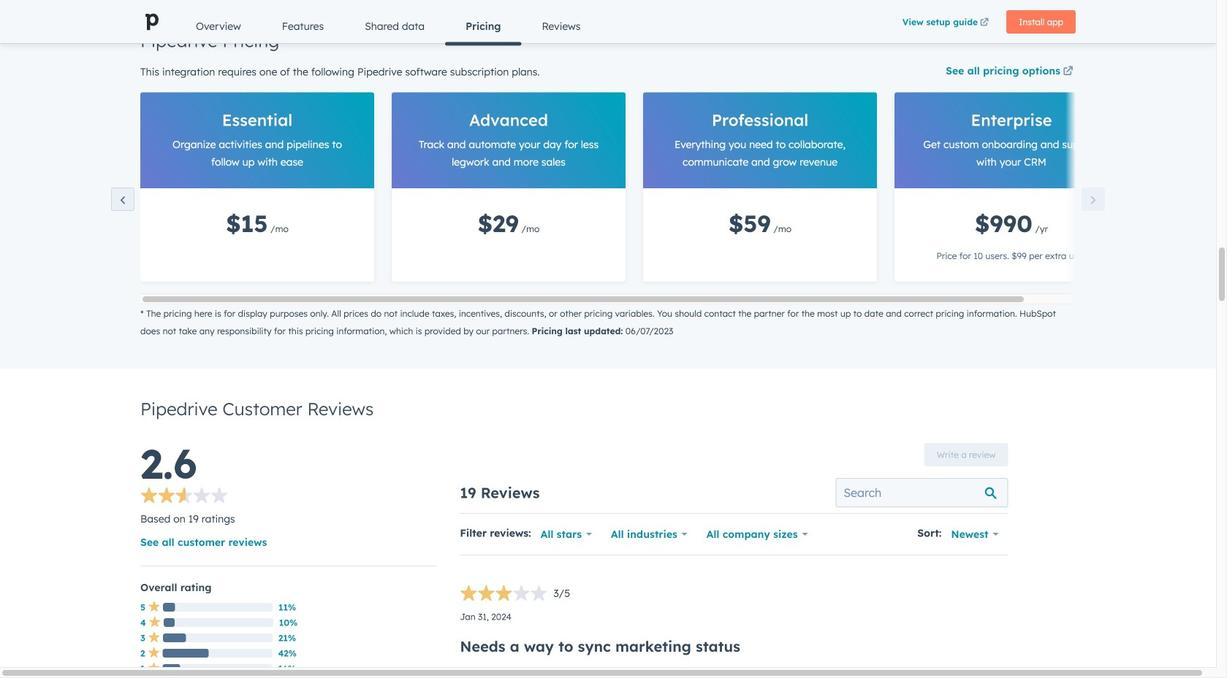 Task type: locate. For each thing, give the bounding box(es) containing it.
overall rating meter
[[140, 487, 228, 508], [460, 585, 570, 606]]

21% of users left a 3 star review. progress bar
[[163, 634, 186, 643]]

1 horizontal spatial overall rating meter
[[460, 585, 570, 606]]

0 vertical spatial overall rating meter
[[140, 487, 228, 508]]

0 horizontal spatial overall rating meter
[[140, 487, 228, 508]]

navigation
[[175, 9, 896, 46]]

11% of users left a 5 star review. progress bar
[[163, 604, 175, 612]]

link opens in a new window image
[[1063, 63, 1073, 81], [1063, 67, 1073, 77]]



Task type: describe. For each thing, give the bounding box(es) containing it.
Search reviews search field
[[836, 479, 1008, 508]]

10% of users left a 4 star review. progress bar
[[164, 619, 175, 628]]

42% of users left a 2 star review. progress bar
[[163, 650, 209, 658]]

1 vertical spatial overall rating meter
[[460, 585, 570, 606]]

1 link opens in a new window image from the top
[[1063, 63, 1073, 81]]

2 link opens in a new window image from the top
[[1063, 67, 1073, 77]]



Task type: vqa. For each thing, say whether or not it's contained in the screenshot.
a in the 'Became a Sales Qualified Lead Date Date picker'
no



